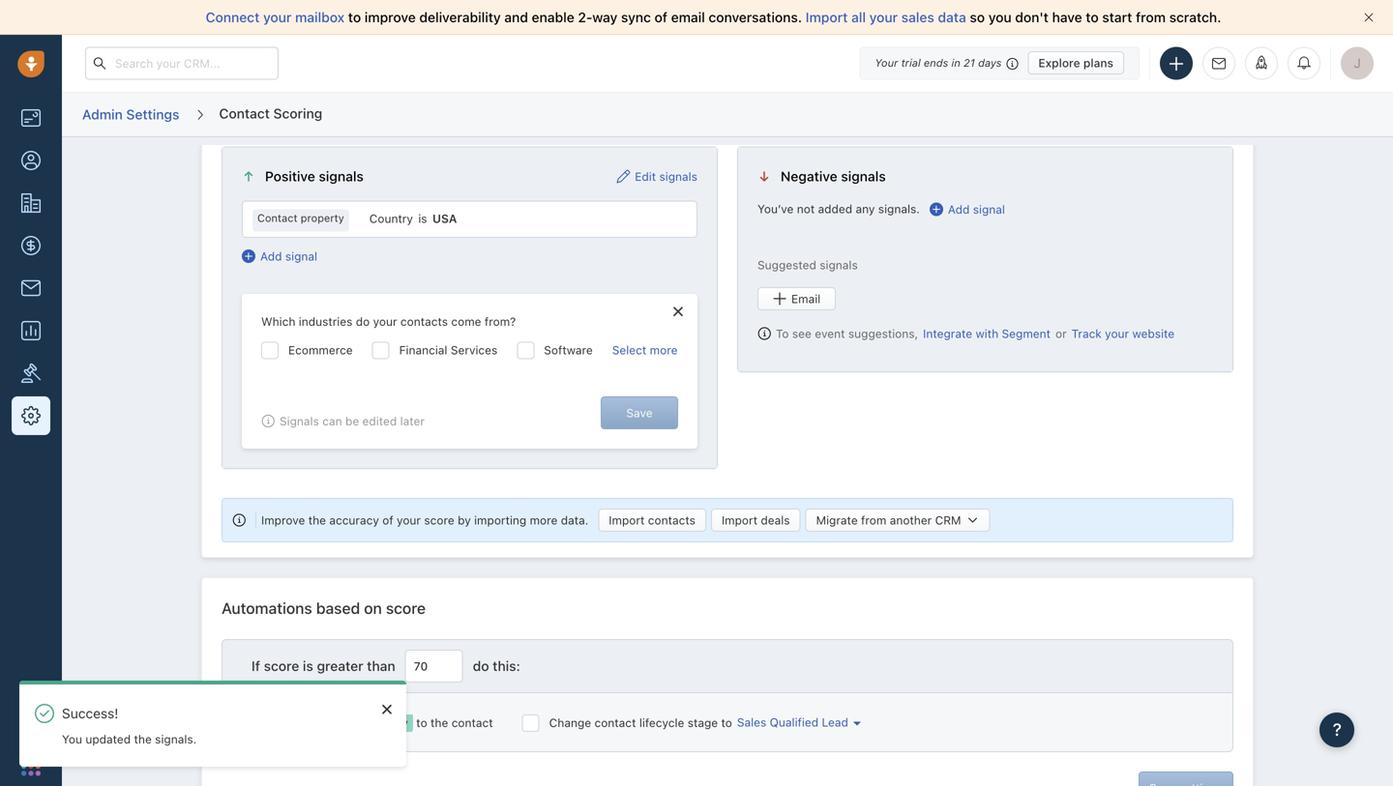 Task type: locate. For each thing, give the bounding box(es) containing it.
0 horizontal spatial signal
[[285, 250, 317, 263]]

scoring
[[273, 105, 323, 121]]

is left greater
[[303, 658, 313, 674]]

your right all
[[870, 9, 898, 25]]

0 vertical spatial score
[[424, 514, 454, 527]]

0 horizontal spatial close image
[[673, 306, 683, 318]]

is left the usa
[[418, 212, 427, 226]]

suggested signals
[[758, 258, 858, 272]]

1 vertical spatial signal
[[285, 250, 317, 263]]

success!
[[62, 706, 118, 722]]

contact for contact scoring
[[219, 105, 270, 121]]

0 horizontal spatial add
[[260, 250, 282, 263]]

1 horizontal spatial signals.
[[878, 202, 920, 216]]

0 vertical spatial add signal link
[[930, 201, 1005, 218]]

0 horizontal spatial contacts
[[400, 315, 448, 329]]

close image
[[1364, 13, 1374, 22], [673, 306, 683, 318]]

0 vertical spatial contact
[[219, 105, 270, 121]]

1 vertical spatial from
[[861, 514, 887, 527]]

import all your sales data link
[[806, 9, 970, 25]]

by
[[458, 514, 471, 527]]

add for negative signals
[[948, 203, 970, 216]]

0 vertical spatial add
[[948, 203, 970, 216]]

21
[[964, 57, 975, 69]]

score right on
[[386, 600, 426, 618]]

2 horizontal spatial the
[[431, 716, 448, 730]]

the
[[308, 514, 326, 527], [431, 716, 448, 730], [134, 733, 152, 746]]

0 horizontal spatial add signal link
[[242, 248, 317, 265]]

deliverability
[[419, 9, 501, 25]]

0 vertical spatial signal
[[973, 203, 1005, 216]]

add down contact property
[[260, 250, 282, 263]]

1 horizontal spatial add signal
[[948, 203, 1005, 216]]

crm
[[935, 514, 961, 527]]

1 horizontal spatial import
[[722, 514, 758, 527]]

likely to buy to the contact
[[339, 716, 493, 730]]

do
[[356, 315, 370, 329], [473, 658, 489, 674]]

1 horizontal spatial from
[[1136, 9, 1166, 25]]

select more
[[612, 343, 678, 357]]

signals. right updated
[[155, 733, 197, 746]]

score right if
[[264, 658, 299, 674]]

0 horizontal spatial signals.
[[155, 733, 197, 746]]

is
[[418, 212, 427, 226], [303, 658, 313, 674]]

conversations.
[[709, 9, 802, 25]]

0 vertical spatial more
[[650, 343, 678, 357]]

add right the any
[[948, 203, 970, 216]]

score
[[424, 514, 454, 527], [386, 600, 426, 618], [264, 658, 299, 674]]

migrate from another crm button
[[806, 509, 995, 532], [806, 509, 990, 532]]

contact right change
[[595, 716, 636, 730]]

0 vertical spatial contacts
[[400, 315, 448, 329]]

1 horizontal spatial close image
[[1364, 13, 1374, 22]]

to left start
[[1086, 9, 1099, 25]]

1 vertical spatial the
[[431, 716, 448, 730]]

contact left "scoring" in the left top of the page
[[219, 105, 270, 121]]

1 vertical spatial add
[[260, 250, 282, 263]]

1 horizontal spatial the
[[308, 514, 326, 527]]

0 horizontal spatial more
[[530, 514, 558, 527]]

you've
[[758, 202, 794, 216]]

None number field
[[405, 650, 463, 683]]

signals for negative signals
[[841, 168, 886, 184]]

of right sync
[[655, 9, 668, 25]]

signals up property
[[319, 168, 364, 184]]

import for import contacts
[[609, 514, 645, 527]]

sales qualified lead button
[[732, 716, 861, 730]]

stage
[[688, 716, 718, 730]]

1 horizontal spatial is
[[418, 212, 427, 226]]

usa
[[432, 212, 457, 226]]

country
[[369, 212, 413, 226]]

if score is greater than
[[252, 658, 395, 674]]

another
[[890, 514, 932, 527]]

from right start
[[1136, 9, 1166, 25]]

0 horizontal spatial the
[[134, 733, 152, 746]]

0 vertical spatial close image
[[1364, 13, 1374, 22]]

from
[[1136, 9, 1166, 25], [861, 514, 887, 527]]

import
[[806, 9, 848, 25], [609, 514, 645, 527], [722, 514, 758, 527]]

1 vertical spatial contacts
[[648, 514, 696, 527]]

import left deals
[[722, 514, 758, 527]]

add signal link
[[930, 201, 1005, 218], [242, 248, 317, 265]]

more right select on the top of page
[[650, 343, 678, 357]]

do this :
[[473, 658, 520, 674]]

do left this
[[473, 658, 489, 674]]

add signal link for positive signals
[[242, 248, 317, 265]]

phone image
[[21, 713, 41, 732]]

the right buy
[[431, 716, 448, 730]]

contact down positive
[[257, 212, 298, 224]]

updated
[[85, 733, 131, 746]]

sales
[[737, 716, 767, 730]]

email
[[791, 292, 821, 306]]

1 vertical spatial add signal
[[260, 250, 317, 263]]

1 horizontal spatial contacts
[[648, 514, 696, 527]]

property
[[301, 212, 344, 224]]

add signal
[[948, 203, 1005, 216], [260, 250, 317, 263]]

improve the accuracy of your score by importing more data.
[[261, 514, 589, 527]]

contacts up financial
[[400, 315, 448, 329]]

track
[[1072, 327, 1102, 340]]

positive
[[265, 168, 315, 184]]

0 vertical spatial the
[[308, 514, 326, 527]]

explore plans
[[1039, 56, 1114, 70]]

your
[[875, 57, 898, 69]]

to see event suggestions, integrate with segment or track your website
[[776, 327, 1175, 340]]

1 horizontal spatial contact
[[595, 716, 636, 730]]

the right updated
[[134, 733, 152, 746]]

1 vertical spatial close image
[[673, 306, 683, 318]]

admin settings link
[[81, 99, 180, 130]]

segment
[[1002, 327, 1051, 340]]

2 contact from the left
[[595, 716, 636, 730]]

import right data. on the left bottom of page
[[609, 514, 645, 527]]

0 vertical spatial from
[[1136, 9, 1166, 25]]

0 horizontal spatial is
[[303, 658, 313, 674]]

from right migrate
[[861, 514, 887, 527]]

enable
[[532, 9, 575, 25]]

signals for edit signals
[[659, 170, 698, 183]]

contact down do this :
[[452, 716, 493, 730]]

1 vertical spatial contact
[[257, 212, 298, 224]]

improve
[[365, 9, 416, 25]]

come
[[451, 315, 481, 329]]

signals right edit
[[659, 170, 698, 183]]

to
[[348, 9, 361, 25], [1086, 9, 1099, 25], [374, 716, 385, 730], [416, 716, 427, 730], [721, 716, 732, 730]]

more left data. on the left bottom of page
[[530, 514, 558, 527]]

signals for suggested signals
[[820, 258, 858, 272]]

1 horizontal spatial add signal link
[[930, 201, 1005, 218]]

1 vertical spatial add signal link
[[242, 248, 317, 265]]

0 horizontal spatial contact
[[452, 716, 493, 730]]

add signal for positive signals
[[260, 250, 317, 263]]

1 horizontal spatial signal
[[973, 203, 1005, 216]]

contacts
[[400, 315, 448, 329], [648, 514, 696, 527]]

connect your mailbox to improve deliverability and enable 2-way sync of email conversations. import all your sales data so you don't have to start from scratch.
[[206, 9, 1222, 25]]

1 vertical spatial more
[[530, 514, 558, 527]]

signals.
[[878, 202, 920, 216], [155, 733, 197, 746]]

1 vertical spatial is
[[303, 658, 313, 674]]

your
[[263, 9, 292, 25], [870, 9, 898, 25], [373, 315, 397, 329], [1105, 327, 1129, 340], [397, 514, 421, 527]]

add
[[948, 203, 970, 216], [260, 250, 282, 263]]

freshworks switcher image
[[21, 757, 41, 776]]

add signal for negative signals
[[948, 203, 1005, 216]]

do right industries
[[356, 315, 370, 329]]

email button
[[758, 287, 836, 310]]

signals can be edited later
[[280, 415, 425, 428]]

signals for positive signals
[[319, 168, 364, 184]]

import contacts
[[609, 514, 696, 527]]

1 horizontal spatial add
[[948, 203, 970, 216]]

all
[[852, 9, 866, 25]]

you
[[62, 733, 82, 746]]

score left by
[[424, 514, 454, 527]]

signals up email
[[820, 258, 858, 272]]

contact
[[452, 716, 493, 730], [595, 716, 636, 730]]

0 vertical spatial add signal
[[948, 203, 1005, 216]]

positive signals
[[265, 168, 364, 184]]

signals inside "edit signals" "link"
[[659, 170, 698, 183]]

the right improve
[[308, 514, 326, 527]]

signals up the any
[[841, 168, 886, 184]]

data
[[938, 9, 966, 25]]

of right accuracy
[[382, 514, 393, 527]]

track your website link
[[1072, 325, 1175, 342]]

1 horizontal spatial do
[[473, 658, 489, 674]]

0 vertical spatial do
[[356, 315, 370, 329]]

0 vertical spatial of
[[655, 9, 668, 25]]

suggested
[[758, 258, 817, 272]]

any
[[856, 202, 875, 216]]

contact property
[[257, 212, 344, 224]]

more
[[650, 343, 678, 357], [530, 514, 558, 527]]

signals. right the any
[[878, 202, 920, 216]]

to right buy
[[416, 716, 427, 730]]

which industries do your contacts come from?
[[261, 315, 516, 329]]

import left all
[[806, 9, 848, 25]]

1 vertical spatial of
[[382, 514, 393, 527]]

1 contact from the left
[[452, 716, 493, 730]]

signals
[[319, 168, 364, 184], [841, 168, 886, 184], [659, 170, 698, 183], [820, 258, 858, 272]]

0 horizontal spatial import
[[609, 514, 645, 527]]

contacts left import deals button
[[648, 514, 696, 527]]

0 horizontal spatial add signal
[[260, 250, 317, 263]]



Task type: vqa. For each thing, say whether or not it's contained in the screenshot.
card.
no



Task type: describe. For each thing, give the bounding box(es) containing it.
explore plans link
[[1028, 51, 1124, 75]]

you updated the signals.
[[62, 733, 197, 746]]

data.
[[561, 514, 589, 527]]

have
[[1052, 9, 1082, 25]]

close image
[[382, 704, 392, 715]]

or
[[1056, 327, 1067, 340]]

negative signals
[[781, 168, 886, 184]]

to right stage
[[721, 716, 732, 730]]

event
[[815, 327, 845, 340]]

lead
[[822, 716, 848, 730]]

2 horizontal spatial import
[[806, 9, 848, 25]]

trial
[[901, 57, 921, 69]]

based
[[316, 600, 360, 618]]

explore
[[1039, 56, 1080, 70]]

1 vertical spatial score
[[386, 600, 426, 618]]

your right accuracy
[[397, 514, 421, 527]]

lifecycle
[[639, 716, 684, 730]]

software
[[544, 343, 593, 357]]

1 vertical spatial signals.
[[155, 733, 197, 746]]

qualified
[[770, 716, 819, 730]]

contacts inside button
[[648, 514, 696, 527]]

contact for contact property
[[257, 212, 298, 224]]

edit signals link
[[617, 168, 698, 185]]

likely
[[339, 716, 371, 730]]

integrate with segment link
[[923, 325, 1051, 342]]

email
[[671, 9, 705, 25]]

start
[[1102, 9, 1132, 25]]

admin settings
[[82, 106, 179, 122]]

and
[[504, 9, 528, 25]]

importing
[[474, 514, 527, 527]]

to down close icon
[[374, 716, 385, 730]]

than
[[367, 658, 395, 674]]

automations based on score
[[222, 600, 426, 618]]

import contacts button
[[598, 509, 706, 532]]

0 horizontal spatial from
[[861, 514, 887, 527]]

connect
[[206, 9, 260, 25]]

sales qualified lead
[[737, 716, 848, 730]]

change contact lifecycle stage to
[[549, 716, 732, 730]]

1 vertical spatial do
[[473, 658, 489, 674]]

integrate
[[923, 327, 973, 340]]

days
[[978, 57, 1002, 69]]

not
[[797, 202, 815, 216]]

greater
[[317, 658, 363, 674]]

you
[[989, 9, 1012, 25]]

buy
[[388, 716, 408, 730]]

financial services
[[399, 343, 498, 357]]

signal for negative signals
[[973, 203, 1005, 216]]

financial
[[399, 343, 447, 357]]

add for positive signals
[[260, 250, 282, 263]]

0 horizontal spatial of
[[382, 514, 393, 527]]

improve
[[261, 514, 305, 527]]

add signal link for negative signals
[[930, 201, 1005, 218]]

so
[[970, 9, 985, 25]]

your right the track
[[1105, 327, 1129, 340]]

mailbox
[[295, 9, 345, 25]]

see
[[792, 327, 812, 340]]

deals
[[761, 514, 790, 527]]

your right industries
[[373, 315, 397, 329]]

migrate
[[816, 514, 858, 527]]

if
[[252, 658, 260, 674]]

select more link
[[612, 342, 678, 362]]

scratch.
[[1169, 9, 1222, 25]]

suggestions,
[[848, 327, 918, 340]]

website
[[1133, 327, 1175, 340]]

later
[[400, 415, 425, 428]]

on
[[364, 600, 382, 618]]

0 vertical spatial is
[[418, 212, 427, 226]]

industries
[[299, 315, 353, 329]]

import for import deals
[[722, 514, 758, 527]]

from?
[[485, 315, 516, 329]]

signal for positive signals
[[285, 250, 317, 263]]

change
[[549, 716, 591, 730]]

phone element
[[12, 703, 50, 742]]

you've not added any signals.
[[758, 202, 920, 216]]

accuracy
[[329, 514, 379, 527]]

2 vertical spatial the
[[134, 733, 152, 746]]

sales
[[902, 9, 935, 25]]

properties image
[[21, 364, 41, 383]]

connect your mailbox link
[[206, 9, 348, 25]]

this
[[493, 658, 516, 674]]

select
[[612, 343, 647, 357]]

don't
[[1015, 9, 1049, 25]]

import deals
[[722, 514, 790, 527]]

to right mailbox
[[348, 9, 361, 25]]

edit signals
[[635, 170, 698, 183]]

negative
[[781, 168, 838, 184]]

2 vertical spatial score
[[264, 658, 299, 674]]

way
[[592, 9, 618, 25]]

your left mailbox
[[263, 9, 292, 25]]

added
[[818, 202, 853, 216]]

services
[[451, 343, 498, 357]]

sync
[[621, 9, 651, 25]]

Search your CRM... text field
[[85, 47, 279, 80]]

settings
[[126, 106, 179, 122]]

can
[[322, 415, 342, 428]]

with
[[976, 327, 999, 340]]

plans
[[1084, 56, 1114, 70]]

1 horizontal spatial of
[[655, 9, 668, 25]]

admin
[[82, 106, 123, 122]]

0 horizontal spatial do
[[356, 315, 370, 329]]

0 vertical spatial signals.
[[878, 202, 920, 216]]

edited
[[362, 415, 397, 428]]

ends
[[924, 57, 949, 69]]

1 horizontal spatial more
[[650, 343, 678, 357]]



